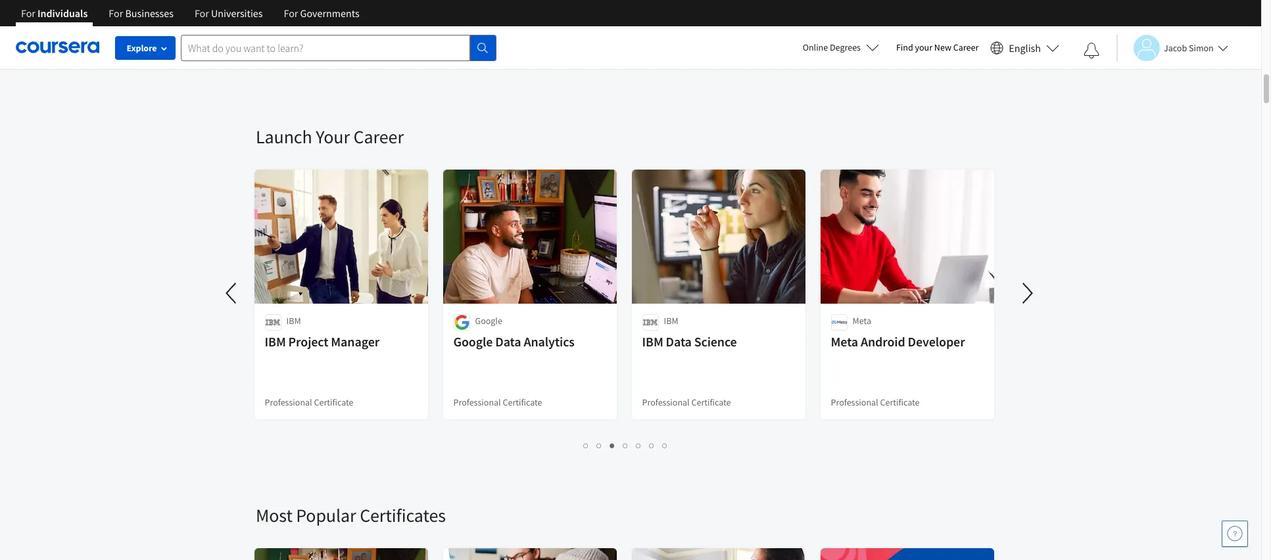 Task type: describe. For each thing, give the bounding box(es) containing it.
enroll
[[283, 20, 307, 32]]

science
[[695, 334, 738, 350]]

4
[[623, 440, 629, 452]]

more
[[690, 17, 712, 29]]

ibm data science
[[643, 334, 738, 350]]

today
[[309, 20, 332, 32]]

launch your career
[[256, 125, 404, 149]]

most popular certificates carousel element
[[249, 465, 1272, 561]]

simon
[[1190, 42, 1215, 54]]

next slide image
[[1013, 278, 1044, 309]]

certificate for science
[[692, 397, 732, 409]]

ibm project manager
[[265, 334, 380, 350]]

professional certificate for manager
[[265, 397, 354, 409]]

for individuals
[[21, 7, 88, 20]]

android
[[862, 334, 906, 350]]

governments
[[300, 7, 360, 20]]

4 button
[[620, 438, 633, 453]]

data for google
[[496, 334, 522, 350]]

individuals
[[38, 7, 88, 20]]

data for ibm
[[667, 334, 692, 350]]

professional certificate for developer
[[832, 397, 921, 409]]

ibm down ibm icon at right bottom
[[643, 334, 664, 350]]

for governments
[[284, 7, 360, 20]]

english button
[[986, 26, 1065, 69]]

project
[[289, 334, 329, 350]]

english
[[1010, 41, 1042, 54]]

launch
[[256, 125, 312, 149]]

professional certificate for analytics
[[454, 397, 543, 409]]

explore
[[127, 42, 157, 54]]

explore button
[[115, 36, 176, 60]]

3 button
[[606, 438, 620, 453]]

help center image
[[1228, 526, 1244, 542]]

certificate for developer
[[881, 397, 921, 409]]

online
[[803, 41, 829, 53]]

learn
[[666, 17, 689, 29]]

jacob simon
[[1165, 42, 1215, 54]]

certificate for manager
[[315, 397, 354, 409]]

professional for ibm data science
[[643, 397, 690, 409]]

5
[[637, 440, 642, 452]]

google it support professional certificate by google, image
[[444, 549, 618, 561]]

ibm down ibm image
[[265, 334, 286, 350]]

google data analytics
[[454, 334, 575, 350]]

google ux design professional certificate by google, image
[[632, 549, 807, 561]]

your
[[316, 125, 350, 149]]

for universities
[[195, 7, 263, 20]]



Task type: vqa. For each thing, say whether or not it's contained in the screenshot.
Enroll For Free Starts Nov 16
no



Task type: locate. For each thing, give the bounding box(es) containing it.
professional certificate down android
[[832, 397, 921, 409]]

online degrees button
[[793, 33, 890, 62]]

1 vertical spatial meta
[[832, 334, 859, 350]]

professional
[[265, 397, 313, 409], [454, 397, 502, 409], [643, 397, 690, 409], [832, 397, 879, 409]]

certificate down meta android developer
[[881, 397, 921, 409]]

google
[[476, 315, 503, 327], [454, 334, 493, 350]]

google data analytics professional certificate by google, image
[[255, 549, 429, 561]]

businesses
[[125, 7, 174, 20]]

1
[[584, 440, 589, 452]]

meta down meta image
[[832, 334, 859, 350]]

2 data from the left
[[667, 334, 692, 350]]

professional certificate down google data analytics on the left of page
[[454, 397, 543, 409]]

for left today
[[284, 7, 298, 20]]

4 professional certificate from the left
[[832, 397, 921, 409]]

certificate down ibm project manager
[[315, 397, 354, 409]]

professional for meta android developer
[[832, 397, 879, 409]]

0 vertical spatial career
[[954, 41, 979, 53]]

new
[[935, 41, 952, 53]]

career right new
[[954, 41, 979, 53]]

jacob simon button
[[1117, 35, 1229, 61]]

google down google icon
[[454, 334, 493, 350]]

5 button
[[633, 438, 646, 453]]

1 for from the left
[[21, 7, 35, 20]]

meta right meta image
[[853, 315, 872, 327]]

professional for google data analytics
[[454, 397, 502, 409]]

your
[[916, 41, 933, 53]]

previous slide image
[[216, 278, 248, 309]]

4 professional from the left
[[832, 397, 879, 409]]

for for governments
[[284, 7, 298, 20]]

certificate
[[315, 397, 354, 409], [503, 397, 543, 409], [692, 397, 732, 409], [881, 397, 921, 409]]

meta for meta
[[853, 315, 872, 327]]

1 data from the left
[[496, 334, 522, 350]]

google for google data analytics
[[454, 334, 493, 350]]

certificates
[[360, 504, 446, 528]]

6 button
[[646, 438, 659, 453]]

for for individuals
[[21, 7, 35, 20]]

manager
[[332, 334, 380, 350]]

2 for from the left
[[109, 7, 123, 20]]

list containing 1
[[256, 438, 996, 453]]

7
[[663, 440, 668, 452]]

for left businesses
[[109, 7, 123, 20]]

for
[[21, 7, 35, 20], [109, 7, 123, 20], [195, 7, 209, 20], [284, 7, 298, 20]]

1 vertical spatial career
[[354, 125, 404, 149]]

meta image
[[832, 315, 848, 331]]

1 horizontal spatial data
[[667, 334, 692, 350]]

meta android developer
[[832, 334, 966, 350]]

professional for ibm project manager
[[265, 397, 313, 409]]

0 vertical spatial google
[[476, 315, 503, 327]]

for businesses
[[109, 7, 174, 20]]

1 professional certificate from the left
[[265, 397, 354, 409]]

for for businesses
[[109, 7, 123, 20]]

2 certificate from the left
[[503, 397, 543, 409]]

most
[[256, 504, 293, 528]]

ibm right ibm icon at right bottom
[[665, 315, 679, 327]]

ibm
[[287, 315, 301, 327], [665, 315, 679, 327], [265, 334, 286, 350], [643, 334, 664, 350]]

banner navigation
[[11, 0, 370, 36]]

0 vertical spatial meta
[[853, 315, 872, 327]]

professional certificate for science
[[643, 397, 732, 409]]

3 professional from the left
[[643, 397, 690, 409]]

find your new career link
[[890, 39, 986, 56]]

developer
[[909, 334, 966, 350]]

list
[[256, 438, 996, 453]]

1 button
[[580, 438, 593, 453]]

find your new career
[[897, 41, 979, 53]]

for left individuals
[[21, 7, 35, 20]]

professional certificate up 7
[[643, 397, 732, 409]]

professional certificate down project
[[265, 397, 354, 409]]

4 certificate from the left
[[881, 397, 921, 409]]

None search field
[[181, 35, 497, 61]]

find
[[897, 41, 914, 53]]

enroll today
[[283, 20, 332, 32]]

ibm image
[[265, 315, 282, 331]]

enroll today link
[[256, 0, 624, 54], [272, 14, 342, 38]]

What do you want to learn? text field
[[181, 35, 470, 61]]

professional certificate
[[265, 397, 354, 409], [454, 397, 543, 409], [643, 397, 732, 409], [832, 397, 921, 409]]

1 horizontal spatial career
[[954, 41, 979, 53]]

launch your career carousel element
[[216, 86, 1044, 465]]

coursera image
[[16, 37, 99, 58]]

2 professional certificate from the left
[[454, 397, 543, 409]]

deep learning specialization by deeplearning.ai, image
[[821, 549, 996, 561]]

1 vertical spatial google
[[454, 334, 493, 350]]

google for google
[[476, 315, 503, 327]]

certificate down google data analytics on the left of page
[[503, 397, 543, 409]]

analytics
[[524, 334, 575, 350]]

3 for from the left
[[195, 7, 209, 20]]

meta for meta android developer
[[832, 334, 859, 350]]

data left the science
[[667, 334, 692, 350]]

7 button
[[659, 438, 672, 453]]

2
[[597, 440, 602, 452]]

0 horizontal spatial data
[[496, 334, 522, 350]]

4 for from the left
[[284, 7, 298, 20]]

learn more link
[[639, 0, 1006, 51], [655, 11, 722, 35]]

data
[[496, 334, 522, 350], [667, 334, 692, 350]]

degrees
[[830, 41, 861, 53]]

ibm right ibm image
[[287, 315, 301, 327]]

2 button
[[593, 438, 606, 453]]

career
[[954, 41, 979, 53], [354, 125, 404, 149]]

show notifications image
[[1084, 43, 1100, 59]]

jacob
[[1165, 42, 1188, 54]]

1 professional from the left
[[265, 397, 313, 409]]

data left "analytics"
[[496, 334, 522, 350]]

ibm image
[[643, 315, 659, 331]]

for for universities
[[195, 7, 209, 20]]

3 certificate from the left
[[692, 397, 732, 409]]

universities
[[211, 7, 263, 20]]

list inside launch your career carousel element
[[256, 438, 996, 453]]

most popular certificates
[[256, 504, 446, 528]]

google right google icon
[[476, 315, 503, 327]]

3 professional certificate from the left
[[643, 397, 732, 409]]

meta
[[853, 315, 872, 327], [832, 334, 859, 350]]

career right your
[[354, 125, 404, 149]]

popular
[[296, 504, 356, 528]]

3
[[610, 440, 616, 452]]

learn more
[[666, 17, 712, 29]]

2 professional from the left
[[454, 397, 502, 409]]

certificate down the science
[[692, 397, 732, 409]]

certificate for analytics
[[503, 397, 543, 409]]

online degrees
[[803, 41, 861, 53]]

6
[[650, 440, 655, 452]]

google image
[[454, 315, 470, 331]]

1 certificate from the left
[[315, 397, 354, 409]]

for left universities
[[195, 7, 209, 20]]

0 horizontal spatial career
[[354, 125, 404, 149]]



